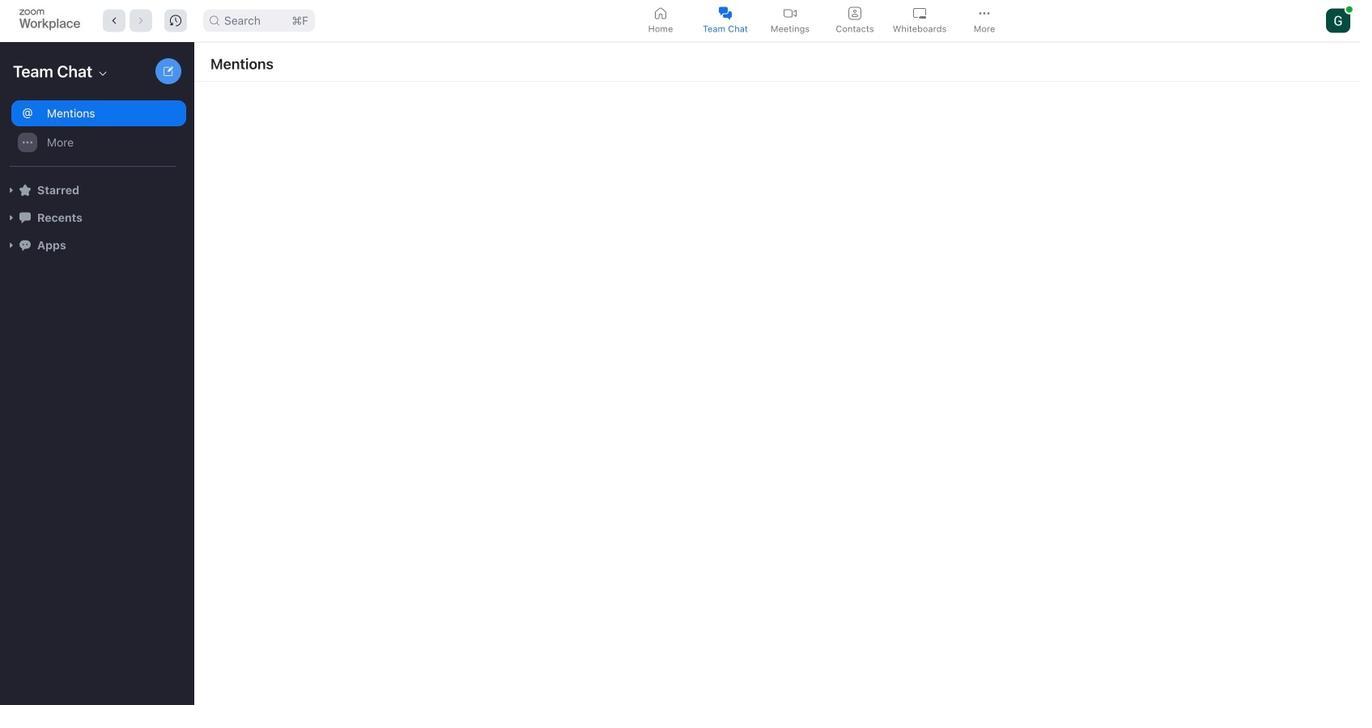 Task type: describe. For each thing, give the bounding box(es) containing it.
chevron down small image
[[96, 67, 109, 80]]

chevron down small image
[[96, 67, 109, 80]]

chat image
[[19, 212, 31, 223]]

triangle right image for triangle right image within the starred tree item
[[6, 185, 16, 195]]

triangle right image for the recents tree item
[[6, 213, 16, 223]]

triangle right image inside starred tree item
[[6, 185, 16, 195]]

starred tree item
[[6, 176, 186, 204]]



Task type: vqa. For each thing, say whether or not it's contained in the screenshot.
History image
yes



Task type: locate. For each thing, give the bounding box(es) containing it.
0 vertical spatial triangle right image
[[6, 185, 16, 195]]

tree
[[0, 97, 191, 275]]

group
[[0, 99, 186, 167]]

3 triangle right image from the top
[[6, 240, 16, 250]]

3 triangle right image from the top
[[6, 240, 16, 250]]

list
[[194, 82, 1360, 705]]

chevron left small image
[[108, 15, 120, 26], [108, 15, 120, 26]]

2 triangle right image from the top
[[6, 213, 16, 223]]

recents tree item
[[6, 204, 186, 232]]

triangle right image
[[6, 185, 16, 195], [6, 213, 16, 223], [6, 240, 16, 250]]

2 vertical spatial triangle right image
[[6, 240, 16, 250]]

star image
[[19, 184, 31, 196], [19, 184, 31, 196]]

triangle right image for apps tree item
[[6, 240, 16, 250]]

2 triangle right image from the top
[[6, 213, 16, 223]]

online image
[[1346, 6, 1353, 13], [1346, 6, 1353, 13]]

triangle right image for apps tree item
[[6, 240, 16, 250]]

tab list
[[630, 2, 1019, 39]]

1 triangle right image from the top
[[6, 185, 16, 195]]

magnifier image
[[210, 16, 219, 26], [210, 16, 219, 26]]

1 triangle right image from the top
[[6, 185, 16, 195]]

history image
[[170, 15, 181, 26], [170, 15, 181, 26]]

apps tree item
[[6, 232, 186, 259]]

new image
[[164, 66, 173, 76], [164, 66, 173, 76]]

triangle right image
[[6, 185, 16, 195], [6, 213, 16, 223], [6, 240, 16, 250]]

chat image
[[19, 212, 31, 223]]

triangle right image for the recents tree item
[[6, 213, 16, 223]]

1 vertical spatial triangle right image
[[6, 213, 16, 223]]

chatbot image
[[19, 239, 31, 251], [19, 239, 31, 251]]

1 vertical spatial triangle right image
[[6, 213, 16, 223]]

2 vertical spatial triangle right image
[[6, 240, 16, 250]]

0 vertical spatial triangle right image
[[6, 185, 16, 195]]

triangle right image inside apps tree item
[[6, 240, 16, 250]]

triangle right image inside starred tree item
[[6, 185, 16, 195]]



